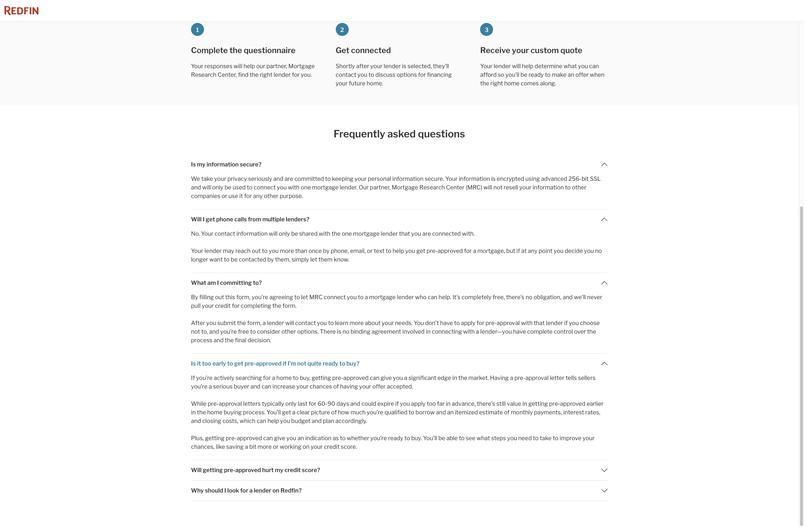 Task type: vqa. For each thing, say whether or not it's contained in the screenshot.


Task type: describe. For each thing, give the bounding box(es) containing it.
credit score.
[[324, 444, 357, 451]]

a inside the "plus, getting pre-approved can give you an indication as to whether you're ready to buy. you'll be able to see what steps you need to take to improve your chances, like saving a bit more or working on your credit score."
[[245, 444, 248, 451]]

sellers
[[578, 375, 596, 382]]

still
[[497, 401, 506, 408]]

to left see
[[459, 435, 465, 442]]

this
[[225, 294, 235, 301]]

your for no. your contact information will only be shared with the one mortgage lender that you are connected with.
[[191, 248, 203, 255]]

be inside we take your privacy seriously and are committed to keeping your personal information secure. your information is encrypted using advanced 256-bit ssl and will only be used to connect you with one mortgage lender. our partner, mortgage research center (mrc) will not resell your information to other companies or use it for any other purpose.
[[225, 184, 232, 191]]

your for complete the questionnaire
[[191, 63, 203, 70]]

1 vertical spatial have
[[513, 329, 526, 335]]

of down still
[[504, 409, 510, 416]]

you up them,
[[269, 248, 279, 255]]

mortgage,
[[478, 248, 505, 255]]

home inside if you're actively searching for a home to buy, getting pre-approved can give you a significant edge in the market. having a pre-approval letter tells sellers you're a serious buyer and can increase your chances of having your offer accepted.
[[277, 375, 292, 382]]

questions
[[418, 128, 465, 140]]

information down advanced
[[533, 184, 564, 191]]

value
[[507, 401, 522, 408]]

pre- up searching
[[245, 361, 256, 367]]

a left serious
[[209, 384, 212, 390]]

if
[[191, 375, 195, 382]]

want
[[210, 256, 223, 263]]

a up the increase
[[272, 375, 275, 382]]

be left shared
[[291, 231, 298, 237]]

form, for the
[[247, 320, 262, 327]]

the up free
[[237, 320, 246, 327]]

to inside if you're actively searching for a home to buy, getting pre-approved can give you a significant edge in the market. having a pre-approval letter tells sellers you're a serious buyer and can increase your chances of having your offer accepted.
[[293, 375, 299, 382]]

control
[[554, 329, 573, 335]]

is for is it too early to get pre-approved if i'm not quite ready to buy?
[[191, 361, 196, 367]]

your lender may reach out to you more than once by phone, email, or text to help you get pre-approved for a mortgage, but if at any point you decide you no longer want to be contacted by them, simply let them know.
[[191, 248, 602, 263]]

a up consider
[[263, 320, 266, 327]]

a up offer accepted.
[[404, 375, 407, 382]]

you up there
[[317, 320, 327, 327]]

pre- inside your lender may reach out to you more than once by phone, email, or text to help you get pre-approved for a mortgage, but if at any point you decide you no longer want to be contacted by them, simply let them know.
[[427, 248, 438, 255]]

pre- up payments,
[[549, 401, 560, 408]]

the inside if you're actively searching for a home to buy, getting pre-approved can give you a significant edge in the market. having a pre-approval letter tells sellers you're a serious buyer and can increase your chances of having your offer accepted.
[[459, 375, 467, 382]]

for inside we take your privacy seriously and are committed to keeping your personal information secure. your information is encrypted using advanced 256-bit ssl and will only be used to connect you with one mortgage lender. our partner, mortgage research center (mrc) will not resell your information to other companies or use it for any other purpose.
[[244, 193, 252, 200]]

1 horizontal spatial by
[[323, 248, 330, 255]]

to right 'used'
[[247, 184, 253, 191]]

actively
[[214, 375, 234, 382]]

0 horizontal spatial contact
[[215, 231, 235, 237]]

and up other purpose.
[[274, 176, 283, 182]]

you're right if
[[196, 375, 213, 382]]

you down will i get phone calls from multiple lenders? dropdown button in the top of the page
[[411, 231, 421, 237]]

your right improve on the right bottom
[[583, 435, 595, 442]]

whether
[[347, 435, 369, 442]]

typically
[[262, 401, 284, 408]]

take inside we take your privacy seriously and are committed to keeping your personal information secure. your information is encrypted using advanced 256-bit ssl and will only be used to connect you with one mortgage lender. our partner, mortgage research center (mrc) will not resell your information to other companies or use it for any other purpose.
[[201, 176, 213, 182]]

mortgage inside we take your privacy seriously and are committed to keeping your personal information secure. your information is encrypted using advanced 256-bit ssl and will only be used to connect you with one mortgage lender. our partner, mortgage research center (mrc) will not resell your information to other companies or use it for any other purpose.
[[392, 184, 418, 191]]

to right early
[[227, 361, 233, 367]]

market.
[[469, 375, 489, 382]]

lender up control
[[546, 320, 563, 327]]

receive
[[480, 46, 511, 55]]

approved left i'm
[[256, 361, 282, 367]]

lender inside dropdown button
[[254, 488, 271, 495]]

so
[[498, 71, 505, 78]]

completing
[[241, 303, 271, 310]]

seriously
[[248, 176, 272, 182]]

only for information
[[279, 231, 290, 237]]

if inside while pre-approval letters typically only last for 60-90 days and could expire if you apply too far in advance, there's still value in getting pre-approved earlier in the home buying process. you'll get a clear picture of how much you're qualified to borrow and an itemized estimate of monthly payments, interest rates, and closing costs, which can help you budget and plan accordingly.
[[395, 401, 399, 408]]

you right decide at right
[[584, 248, 594, 255]]

to left buy?
[[340, 361, 345, 367]]

to left buy.
[[405, 435, 410, 442]]

find
[[238, 71, 249, 78]]

look
[[227, 488, 239, 495]]

and down 'picture' at left
[[312, 418, 322, 425]]

may
[[223, 248, 234, 255]]

to inside your lender will help determine what you can afford so you'll be ready to make an offer when the right home comes along.
[[545, 71, 551, 78]]

will up companies
[[202, 184, 211, 191]]

you're inside the "plus, getting pre-approved can give you an indication as to whether you're ready to buy. you'll be able to see what steps you need to take to improve your chances, like saving a bit more or working on your credit score."
[[371, 435, 387, 442]]

form, for this
[[237, 294, 251, 301]]

involved
[[403, 329, 425, 335]]

edge
[[438, 375, 451, 382]]

on inside dropdown button
[[273, 488, 279, 495]]

will getting pre-approved hurt my credit score? button
[[191, 461, 608, 481]]

selected,
[[408, 63, 432, 70]]

to up the form.
[[294, 294, 300, 301]]

committing
[[220, 280, 252, 287]]

other purpose.
[[264, 193, 303, 200]]

after you submit the form, a lender will contact you to learn more about your needs. you don't have to apply for pre-approval with that lender if you choose not to, and you're free to consider other options. there is no binding agreement involved in connecting with a lender—you have complete control over the process and the final decision.
[[191, 320, 600, 344]]

complete the questionnaire
[[191, 46, 296, 55]]

more inside your lender may reach out to you more than once by phone, email, or text to help you get pre-approved for a mortgage, but if at any point you decide you no longer want to be contacted by them, simply let them know.
[[280, 248, 294, 255]]

apply inside while pre-approval letters typically only last for 60-90 days and could expire if you apply too far in advance, there's still value in getting pre-approved earlier in the home buying process. you'll get a clear picture of how much you're qualified to borrow and an itemized estimate of monthly payments, interest rates, and closing costs, which can help you budget and plan accordingly.
[[411, 401, 426, 408]]

process
[[191, 337, 212, 344]]

far
[[437, 401, 445, 408]]

or inside your lender may reach out to you more than once by phone, email, or text to help you get pre-approved for a mortgage, but if at any point you decide you no longer want to be contacted by them, simply let them know.
[[367, 248, 373, 255]]

information down will i get phone calls from multiple lenders?
[[237, 231, 268, 237]]

center,
[[218, 71, 237, 78]]

could
[[362, 401, 376, 408]]

and down far
[[436, 409, 446, 416]]

lender inside your lender may reach out to you more than once by phone, email, or text to help you get pre-approved for a mortgage, but if at any point you decide you no longer want to be contacted by them, simply let them know.
[[205, 248, 222, 255]]

your up discuss
[[371, 63, 383, 70]]

to up binding
[[358, 294, 364, 301]]

letters
[[243, 401, 261, 408]]

filling
[[199, 294, 214, 301]]

it inside we take your privacy seriously and are committed to keeping your personal information secure. your information is encrypted using advanced 256-bit ssl and will only be used to connect you with one mortgage lender. our partner, mortgage research center (mrc) will not resell your information to other companies or use it for any other purpose.
[[239, 193, 243, 200]]

than
[[295, 248, 307, 255]]

your down buy,
[[297, 384, 309, 390]]

credit inside dropdown button
[[285, 467, 301, 474]]

i for am
[[217, 280, 219, 287]]

financing
[[427, 71, 452, 78]]

reach
[[236, 248, 251, 255]]

your down using
[[520, 184, 532, 191]]

your down indication
[[311, 444, 323, 451]]

you'll inside while pre-approval letters typically only last for 60-90 days and could expire if you apply too far in advance, there's still value in getting pre-approved earlier in the home buying process. you'll get a clear picture of how much you're qualified to borrow and an itemized estimate of monthly payments, interest rates, and closing costs, which can help you budget and plan accordingly.
[[267, 409, 281, 416]]

is inside we take your privacy seriously and are committed to keeping your personal information secure. your information is encrypted using advanced 256-bit ssl and will only be used to connect you with one mortgage lender. our partner, mortgage research center (mrc) will not resell your information to other companies or use it for any other purpose.
[[491, 176, 496, 182]]

contact inside after you submit the form, a lender will contact you to learn more about your needs. you don't have to apply for pre-approval with that lender if you choose not to, and you're free to consider other options. there is no binding agreement involved in connecting with a lender—you have complete control over the process and the final decision.
[[295, 320, 316, 327]]

with up complete
[[521, 320, 533, 327]]

what
[[191, 280, 206, 287]]

will inside your responses will help our partner, mortgage research center, find the right lender for you.
[[234, 63, 242, 70]]

what am i committing to?
[[191, 280, 262, 287]]

help inside your lender may reach out to you more than once by phone, email, or text to help you get pre-approved for a mortgage, but if at any point you decide you no longer want to be contacted by them, simply let them know.
[[393, 248, 404, 255]]

will right (mrc) at the right of page
[[484, 184, 492, 191]]

your right receive
[[512, 46, 529, 55]]

future home.
[[349, 80, 383, 87]]

no. your contact information will only be shared with the one mortgage lender that you are connected with.
[[191, 231, 475, 237]]

to left improve on the right bottom
[[553, 435, 559, 442]]

home inside your lender will help determine what you can afford so you'll be ready to make an offer when the right home comes along.
[[504, 80, 520, 87]]

ready inside the "plus, getting pre-approved can give you an indication as to whether you're ready to buy. you'll be able to see what steps you need to take to improve your chances, like saving a bit more or working on your credit score."
[[388, 435, 403, 442]]

chances
[[310, 384, 332, 390]]

connect inside we take your privacy seriously and are committed to keeping your personal information secure. your information is encrypted using advanced 256-bit ssl and will only be used to connect you with one mortgage lender. our partner, mortgage research center (mrc) will not resell your information to other companies or use it for any other purpose.
[[254, 184, 276, 191]]

take inside the "plus, getting pre-approved can give you an indication as to whether you're ready to buy. you'll be able to see what steps you need to take to improve your chances, like saving a bit more or working on your credit score."
[[540, 435, 552, 442]]

will i get phone calls from multiple lenders? button
[[191, 210, 608, 230]]

advance,
[[452, 401, 476, 408]]

getting inside if you're actively searching for a home to buy, getting pre-approved can give you a significant edge in the market. having a pre-approval letter tells sellers you're a serious buyer and can increase your chances of having your offer accepted.
[[312, 375, 331, 382]]

to left keeping
[[325, 176, 331, 182]]

will inside your lender will help determine what you can afford so you'll be ready to make an offer when the right home comes along.
[[512, 63, 521, 70]]

help inside your lender will help determine what you can afford so you'll be ready to make an offer when the right home comes along.
[[522, 63, 534, 70]]

rates,
[[586, 409, 601, 416]]

in down "while"
[[191, 409, 196, 416]]

we take your privacy seriously and are committed to keeping your personal information secure. your information is encrypted using advanced 256-bit ssl and will only be used to connect you with one mortgage lender. our partner, mortgage research center (mrc) will not resell your information to other companies or use it for any other purpose.
[[191, 176, 601, 200]]

pre- right the having
[[515, 375, 526, 382]]

they'll
[[433, 63, 449, 70]]

decide
[[565, 248, 583, 255]]

your right no.
[[201, 231, 213, 237]]

shortly after your lender is selected, they'll contact you to discuss options for financing your future home.
[[336, 63, 452, 87]]

no inside your lender may reach out to you more than once by phone, email, or text to help you get pre-approved for a mortgage, but if at any point you decide you no longer want to be contacted by them, simply let them know.
[[595, 248, 602, 255]]

the down choose
[[587, 329, 596, 335]]

is for is my information secure?
[[191, 161, 196, 168]]

you inside your lender will help determine what you can afford so you'll be ready to make an offer when the right home comes along.
[[578, 63, 588, 70]]

no inside by filling out this form, you're agreeing to let mrc connect you to a mortgage lender who can help. it's completely free, there's no obligation, and we'll never pull your credit for completing the form.
[[526, 294, 533, 301]]

other inside we take your privacy seriously and are committed to keeping your personal information secure. your information is encrypted using advanced 256-bit ssl and will only be used to connect you with one mortgage lender. our partner, mortgage research center (mrc) will not resell your information to other companies or use it for any other purpose.
[[572, 184, 587, 191]]

only for letters
[[285, 401, 297, 408]]

of inside if you're actively searching for a home to buy, getting pre-approved can give you a significant edge in the market. having a pre-approval letter tells sellers you're a serious buyer and can increase your chances of having your offer accepted.
[[333, 384, 339, 390]]

the down submit
[[225, 337, 234, 344]]

with right connecting
[[463, 329, 475, 335]]

for you.
[[292, 71, 312, 78]]

too inside while pre-approval letters typically only last for 60-90 days and could expire if you apply too far in advance, there's still value in getting pre-approved earlier in the home buying process. you'll get a clear picture of how much you're qualified to borrow and an itemized estimate of monthly payments, interest rates, and closing costs, which can help you budget and plan accordingly.
[[427, 401, 436, 408]]

for inside after you submit the form, a lender will contact you to learn more about your needs. you don't have to apply for pre-approval with that lender if you choose not to, and you're free to consider other options. there is no binding agreement involved in connecting with a lender—you have complete control over the process and the final decision.
[[477, 320, 485, 327]]

mortgage inside your responses will help our partner, mortgage research center, find the right lender for you.
[[288, 63, 315, 70]]

the up responses
[[230, 46, 242, 55]]

the up the phone,
[[332, 231, 341, 237]]

to down 256-
[[565, 184, 571, 191]]

to up 'contacted'
[[262, 248, 268, 255]]

don't
[[425, 320, 439, 327]]

in up monthly
[[523, 401, 527, 408]]

is it too early to get pre-approved if i'm not quite ready to buy? button
[[191, 354, 608, 374]]

to up final decision.
[[250, 329, 256, 335]]

an inside while pre-approval letters typically only last for 60-90 days and could expire if you apply too far in advance, there's still value in getting pre-approved earlier in the home buying process. you'll get a clear picture of how much you're qualified to borrow and an itemized estimate of monthly payments, interest rates, and closing costs, which can help you budget and plan accordingly.
[[447, 409, 454, 416]]

you'll inside the "plus, getting pre-approved can give you an indication as to whether you're ready to buy. you'll be able to see what steps you need to take to improve your chances, like saving a bit more or working on your credit score."
[[423, 435, 437, 442]]

encrypted
[[497, 176, 524, 182]]

you left the need
[[507, 435, 517, 442]]

getting inside the "plus, getting pre-approved can give you an indication as to whether you're ready to buy. you'll be able to see what steps you need to take to improve your chances, like saving a bit more or working on your credit score."
[[205, 435, 225, 442]]

information down is my information secure? dropdown button on the top
[[392, 176, 424, 182]]

will for will i get phone calls from multiple lenders?
[[191, 216, 202, 223]]

you up to,
[[206, 320, 216, 327]]

will getting pre-approved hurt my credit score?
[[191, 467, 320, 474]]

your up our at the top left of page
[[355, 176, 367, 182]]

credit inside by filling out this form, you're agreeing to let mrc connect you to a mortgage lender who can help. it's completely free, there's no obligation, and we'll never pull your credit for completing the form.
[[215, 303, 231, 310]]

you inside we take your privacy seriously and are committed to keeping your personal information secure. your information is encrypted using advanced 256-bit ssl and will only be used to connect you with one mortgage lender. our partner, mortgage research center (mrc) will not resell your information to other companies or use it for any other purpose.
[[277, 184, 287, 191]]

you right point
[[554, 248, 564, 255]]

to down may
[[224, 256, 230, 263]]

when
[[590, 71, 605, 78]]

approval inside after you submit the form, a lender will contact you to learn more about your needs. you don't have to apply for pre-approval with that lender if you choose not to, and you're free to consider other options. there is no binding agreement involved in connecting with a lender—you have complete control over the process and the final decision.
[[497, 320, 520, 327]]

is inside shortly after your lender is selected, they'll contact you to discuss options for financing your future home.
[[402, 63, 407, 70]]

and left closing
[[191, 418, 201, 425]]

1 horizontal spatial one
[[342, 231, 352, 237]]

partner, inside we take your privacy seriously and are committed to keeping your personal information secure. your information is encrypted using advanced 256-bit ssl and will only be used to connect you with one mortgage lender. our partner, mortgage research center (mrc) will not resell your information to other companies or use it for any other purpose.
[[370, 184, 391, 191]]

an inside the "plus, getting pre-approved can give you an indication as to whether you're ready to buy. you'll be able to see what steps you need to take to improve your chances, like saving a bit more or working on your credit score."
[[298, 435, 304, 442]]

getting inside dropdown button
[[203, 467, 223, 474]]

and down we
[[191, 184, 201, 191]]

plus, getting pre-approved can give you an indication as to whether you're ready to buy. you'll be able to see what steps you need to take to improve your chances, like saving a bit more or working on your credit score.
[[191, 435, 595, 451]]

for inside your lender may reach out to you more than once by phone, email, or text to help you get pre-approved for a mortgage, but if at any point you decide you no longer want to be contacted by them, simply let them know.
[[464, 248, 472, 255]]

approved inside the "plus, getting pre-approved can give you an indication as to whether you're ready to buy. you'll be able to see what steps you need to take to improve your chances, like saving a bit more or working on your credit score."
[[237, 435, 262, 442]]

to right text at the top of page
[[386, 248, 392, 255]]

you right text at the top of page
[[406, 248, 415, 255]]

and right the process
[[214, 337, 224, 344]]

once
[[309, 248, 322, 255]]

(mrc)
[[466, 184, 483, 191]]

lender inside your responses will help our partner, mortgage research center, find the right lender for you.
[[274, 71, 291, 78]]

approved left hurt on the bottom of the page
[[235, 467, 261, 474]]

is my information secure?
[[191, 161, 262, 168]]

who
[[415, 294, 427, 301]]

let inside your lender may reach out to you more than once by phone, email, or text to help you get pre-approved for a mortgage, but if at any point you decide you no longer want to be contacted by them, simply let them know.
[[310, 256, 317, 263]]

buying
[[224, 409, 242, 416]]

free
[[238, 329, 249, 335]]

in inside if you're actively searching for a home to buy, getting pre-approved can give you a significant edge in the market. having a pre-approval letter tells sellers you're a serious buyer and can increase your chances of having your offer accepted.
[[453, 375, 457, 382]]

receive your custom quote
[[480, 46, 583, 55]]

approved inside if you're actively searching for a home to buy, getting pre-approved can give you a significant edge in the market. having a pre-approval letter tells sellers you're a serious buyer and can increase your chances of having your offer accepted.
[[344, 375, 369, 382]]

you're down if
[[191, 384, 208, 390]]

getting inside while pre-approval letters typically only last for 60-90 days and could expire if you apply too far in advance, there's still value in getting pre-approved earlier in the home buying process. you'll get a clear picture of how much you're qualified to borrow and an itemized estimate of monthly payments, interest rates, and closing costs, which can help you budget and plan accordingly.
[[529, 401, 548, 408]]

and up much on the bottom left of page
[[350, 401, 360, 408]]

a right the having
[[510, 375, 513, 382]]

your right having
[[359, 384, 371, 390]]

while pre-approval letters typically only last for 60-90 days and could expire if you apply too far in advance, there's still value in getting pre-approved earlier in the home buying process. you'll get a clear picture of how much you're qualified to borrow and an itemized estimate of monthly payments, interest rates, and closing costs, which can help you budget and plan accordingly.
[[191, 401, 604, 425]]

to right the need
[[533, 435, 539, 442]]

we'll
[[574, 294, 586, 301]]

point
[[539, 248, 553, 255]]

is my information secure? button
[[191, 155, 608, 175]]

by filling out this form, you're agreeing to let mrc connect you to a mortgage lender who can help. it's completely free, there's no obligation, and we'll never pull your credit for completing the form.
[[191, 294, 603, 310]]

in right far
[[446, 401, 451, 408]]

bit inside we take your privacy seriously and are committed to keeping your personal information secure. your information is encrypted using advanced 256-bit ssl and will only be used to connect you with one mortgage lender. our partner, mortgage research center (mrc) will not resell your information to other companies or use it for any other purpose.
[[582, 176, 589, 182]]

other inside after you submit the form, a lender will contact you to learn more about your needs. you don't have to apply for pre-approval with that lender if you choose not to, and you're free to consider other options. there is no binding agreement involved in connecting with a lender—you have complete control over the process and the final decision.
[[282, 329, 296, 335]]

to?
[[253, 280, 262, 287]]

complete
[[191, 46, 228, 55]]

get connected
[[336, 46, 391, 55]]

you up working
[[287, 435, 296, 442]]

with right shared
[[319, 231, 331, 237]]

you inside by filling out this form, you're agreeing to let mrc connect you to a mortgage lender who can help. it's completely free, there's no obligation, and we'll never pull your credit for completing the form.
[[347, 294, 357, 301]]

buyer
[[234, 384, 249, 390]]

offer
[[576, 71, 589, 78]]

for inside dropdown button
[[240, 488, 248, 495]]

for inside if you're actively searching for a home to buy, getting pre-approved can give you a significant edge in the market. having a pre-approval letter tells sellers you're a serious buyer and can increase your chances of having your offer accepted.
[[263, 375, 271, 382]]

shared
[[299, 231, 318, 237]]



Task type: locate. For each thing, give the bounding box(es) containing it.
connected with.
[[432, 231, 475, 237]]

1 vertical spatial mortgage
[[353, 231, 380, 237]]

lender down will i get phone calls from multiple lenders? dropdown button in the top of the page
[[381, 231, 398, 237]]

be inside your lender will help determine what you can afford so you'll be ready to make an offer when the right home comes along.
[[521, 71, 528, 78]]

2 vertical spatial ready
[[388, 435, 403, 442]]

the inside while pre-approval letters typically only last for 60-90 days and could expire if you apply too far in advance, there's still value in getting pre-approved earlier in the home buying process. you'll get a clear picture of how much you're qualified to borrow and an itemized estimate of monthly payments, interest rates, and closing costs, which can help you budget and plan accordingly.
[[197, 409, 206, 416]]

0 vertical spatial mortgage
[[312, 184, 339, 191]]

be inside the "plus, getting pre-approved can give you an indication as to whether you're ready to buy. you'll be able to see what steps you need to take to improve your chances, like saving a bit more or working on your credit score."
[[439, 435, 445, 442]]

is up options
[[402, 63, 407, 70]]

them,
[[275, 256, 291, 263]]

will up why
[[191, 467, 202, 474]]

information up privacy
[[207, 161, 239, 168]]

1 vertical spatial connect
[[324, 294, 346, 301]]

0 vertical spatial give
[[381, 375, 392, 382]]

give inside the "plus, getting pre-approved can give you an indication as to whether you're ready to buy. you'll be able to see what steps you need to take to improve your chances, like saving a bit more or working on your credit score."
[[274, 435, 285, 442]]

no inside after you submit the form, a lender will contact you to learn more about your needs. you don't have to apply for pre-approval with that lender if you choose not to, and you're free to consider other options. there is no binding agreement involved in connecting with a lender—you have complete control over the process and the final decision.
[[343, 329, 349, 335]]

0 horizontal spatial have
[[440, 320, 453, 327]]

if up qualified
[[395, 401, 399, 408]]

not left resell
[[494, 184, 503, 191]]

of
[[333, 384, 339, 390], [331, 409, 337, 416], [504, 409, 510, 416]]

if inside dropdown button
[[283, 361, 287, 367]]

right inside your responses will help our partner, mortgage research center, find the right lender for you.
[[260, 71, 273, 78]]

not inside after you submit the form, a lender will contact you to learn more about your needs. you don't have to apply for pre-approval with that lender if you choose not to, and you're free to consider other options. there is no binding agreement involved in connecting with a lender—you have complete control over the process and the final decision.
[[191, 329, 200, 335]]

pre- right "while"
[[208, 401, 219, 408]]

out
[[252, 248, 261, 255], [215, 294, 224, 301]]

an inside your lender will help determine what you can afford so you'll be ready to make an offer when the right home comes along.
[[568, 71, 575, 78]]

1 vertical spatial give
[[274, 435, 285, 442]]

lender inside shortly after your lender is selected, they'll contact you to discuss options for financing your future home.
[[384, 63, 401, 70]]

make
[[552, 71, 567, 78]]

apply up borrow
[[411, 401, 426, 408]]

it inside dropdown button
[[197, 361, 201, 367]]

your down filling
[[202, 303, 214, 310]]

not right i'm
[[297, 361, 307, 367]]

0 horizontal spatial bit
[[249, 444, 256, 451]]

pre- up saving
[[226, 435, 237, 442]]

contact inside shortly after your lender is selected, they'll contact you to discuss options for financing your future home.
[[336, 71, 356, 78]]

if inside after you submit the form, a lender will contact you to learn more about your needs. you don't have to apply for pre-approval with that lender if you choose not to, and you're free to consider other options. there is no binding agreement involved in connecting with a lender—you have complete control over the process and the final decision.
[[565, 320, 568, 327]]

your down complete
[[191, 63, 203, 70]]

0 horizontal spatial an
[[298, 435, 304, 442]]

binding
[[351, 329, 371, 335]]

out left this
[[215, 294, 224, 301]]

you're inside after you submit the form, a lender will contact you to learn more about your needs. you don't have to apply for pre-approval with that lender if you choose not to, and you're free to consider other options. there is no binding agreement involved in connecting with a lender—you have complete control over the process and the final decision.
[[220, 329, 237, 335]]

1 horizontal spatial any
[[528, 248, 538, 255]]

0 horizontal spatial credit
[[215, 303, 231, 310]]

2 horizontal spatial is
[[491, 176, 496, 182]]

approval up buying
[[219, 401, 242, 408]]

partner, down personal
[[370, 184, 391, 191]]

1 horizontal spatial are
[[423, 231, 431, 237]]

i left the phone
[[203, 216, 205, 223]]

1 vertical spatial partner,
[[370, 184, 391, 191]]

by left them,
[[267, 256, 274, 263]]

lender up consider
[[267, 320, 284, 327]]

will inside will getting pre-approved hurt my credit score? dropdown button
[[191, 467, 202, 474]]

0 vertical spatial are
[[285, 176, 293, 182]]

on inside the "plus, getting pre-approved can give you an indication as to whether you're ready to buy. you'll be able to see what steps you need to take to improve your chances, like saving a bit more or working on your credit score."
[[303, 444, 310, 451]]

the inside your responses will help our partner, mortgage research center, find the right lender for you.
[[250, 71, 259, 78]]

there
[[320, 329, 336, 335]]

0 vertical spatial my
[[197, 161, 206, 168]]

a left lender—you
[[476, 329, 479, 335]]

2 will from the top
[[191, 467, 202, 474]]

help right text at the top of page
[[393, 248, 404, 255]]

approved up saving
[[237, 435, 262, 442]]

lender up want
[[205, 248, 222, 255]]

ready inside dropdown button
[[323, 361, 338, 367]]

apply up connecting
[[461, 320, 476, 327]]

a inside while pre-approval letters typically only last for 60-90 days and could expire if you apply too far in advance, there's still value in getting pre-approved earlier in the home buying process. you'll get a clear picture of how much you're qualified to borrow and an itemized estimate of monthly payments, interest rates, and closing costs, which can help you budget and plan accordingly.
[[292, 409, 296, 416]]

1 vertical spatial home
[[277, 375, 292, 382]]

by
[[323, 248, 330, 255], [267, 256, 274, 263]]

with up other purpose.
[[288, 184, 300, 191]]

0 vertical spatial form,
[[237, 294, 251, 301]]

itemized
[[455, 409, 478, 416]]

no
[[595, 248, 602, 255], [526, 294, 533, 301], [343, 329, 349, 335]]

1 horizontal spatial not
[[297, 361, 307, 367]]

are inside we take your privacy seriously and are committed to keeping your personal information secure. your information is encrypted using advanced 256-bit ssl and will only be used to connect you with one mortgage lender. our partner, mortgage research center (mrc) will not resell your information to other companies or use it for any other purpose.
[[285, 176, 293, 182]]

responses
[[205, 63, 232, 70]]

0 horizontal spatial are
[[285, 176, 293, 182]]

you're
[[252, 294, 268, 301], [220, 329, 237, 335], [196, 375, 213, 382], [191, 384, 208, 390], [367, 409, 383, 416], [371, 435, 387, 442]]

1 vertical spatial are
[[423, 231, 431, 237]]

1 horizontal spatial connect
[[324, 294, 346, 301]]

too inside dropdown button
[[202, 361, 211, 367]]

a inside your lender may reach out to you more than once by phone, email, or text to help you get pre-approved for a mortgage, but if at any point you decide you no longer want to be contacted by them, simply let them know.
[[473, 248, 476, 255]]

to inside while pre-approval letters typically only last for 60-90 days and could expire if you apply too far in advance, there's still value in getting pre-approved earlier in the home buying process. you'll get a clear picture of how much you're qualified to borrow and an itemized estimate of monthly payments, interest rates, and closing costs, which can help you budget and plan accordingly.
[[409, 409, 415, 416]]

monthly
[[511, 409, 533, 416]]

information inside dropdown button
[[207, 161, 239, 168]]

approved
[[438, 248, 463, 255], [256, 361, 282, 367], [344, 375, 369, 382], [560, 401, 586, 408], [237, 435, 262, 442], [235, 467, 261, 474]]

be inside your lender may reach out to you more than once by phone, email, or text to help you get pre-approved for a mortgage, but if at any point you decide you no longer want to be contacted by them, simply let them know.
[[231, 256, 238, 263]]

0 horizontal spatial i
[[203, 216, 205, 223]]

2 horizontal spatial approval
[[526, 375, 549, 382]]

can inside the "plus, getting pre-approved can give you an indication as to whether you're ready to buy. you'll be able to see what steps you need to take to improve your chances, like saving a bit more or working on your credit score."
[[263, 435, 273, 442]]

let inside by filling out this form, you're agreeing to let mrc connect you to a mortgage lender who can help. it's completely free, there's no obligation, and we'll never pull your credit for completing the form.
[[301, 294, 308, 301]]

earlier
[[587, 401, 604, 408]]

1 vertical spatial one
[[342, 231, 352, 237]]

estimate
[[479, 409, 503, 416]]

2 vertical spatial only
[[285, 401, 297, 408]]

lender inside your lender will help determine what you can afford so you'll be ready to make an offer when the right home comes along.
[[494, 63, 511, 70]]

0 vertical spatial partner,
[[267, 63, 287, 70]]

having
[[340, 384, 358, 390]]

needs.
[[395, 320, 413, 327]]

1 vertical spatial ready
[[323, 361, 338, 367]]

bit right saving
[[249, 444, 256, 451]]

1 vertical spatial too
[[427, 401, 436, 408]]

if inside your lender may reach out to you more than once by phone, email, or text to help you get pre-approved for a mortgage, but if at any point you decide you no longer want to be contacted by them, simply let them know.
[[517, 248, 520, 255]]

the down the afford at top
[[480, 80, 489, 87]]

approval inside if you're actively searching for a home to buy, getting pre-approved can give you a significant edge in the market. having a pre-approval letter tells sellers you're a serious buyer and can increase your chances of having your offer accepted.
[[526, 375, 549, 382]]

your inside your responses will help our partner, mortgage research center, find the right lender for you.
[[191, 63, 203, 70]]

mortgage down the committed
[[312, 184, 339, 191]]

credit left score? at the left bottom
[[285, 467, 301, 474]]

what inside the "plus, getting pre-approved can give you an indication as to whether you're ready to buy. you'll be able to see what steps you need to take to improve your chances, like saving a bit more or working on your credit score."
[[477, 435, 490, 442]]

ready for be
[[529, 71, 544, 78]]

contact down the phone
[[215, 231, 235, 237]]

much
[[351, 409, 366, 416]]

1 horizontal spatial that
[[534, 320, 545, 327]]

lender up so
[[494, 63, 511, 70]]

2 vertical spatial i
[[224, 488, 226, 495]]

get
[[336, 46, 350, 55]]

other
[[572, 184, 587, 191], [282, 329, 296, 335]]

right inside your lender will help determine what you can afford so you'll be ready to make an offer when the right home comes along.
[[491, 80, 503, 87]]

2 horizontal spatial contact
[[336, 71, 356, 78]]

1 horizontal spatial i
[[217, 280, 219, 287]]

approved inside while pre-approval letters typically only last for 60-90 days and could expire if you apply too far in advance, there's still value in getting pre-approved earlier in the home buying process. you'll get a clear picture of how much you're qualified to borrow and an itemized estimate of monthly payments, interest rates, and closing costs, which can help you budget and plan accordingly.
[[560, 401, 586, 408]]

1 horizontal spatial apply
[[461, 320, 476, 327]]

any inside we take your privacy seriously and are committed to keeping your personal information secure. your information is encrypted using advanced 256-bit ssl and will only be used to connect you with one mortgage lender. our partner, mortgage research center (mrc) will not resell your information to other companies or use it for any other purpose.
[[253, 193, 263, 200]]

1 vertical spatial contact
[[215, 231, 235, 237]]

used
[[233, 184, 246, 191]]

give inside if you're actively searching for a home to buy, getting pre-approved can give you a significant edge in the market. having a pre-approval letter tells sellers you're a serious buyer and can increase your chances of having your offer accepted.
[[381, 375, 392, 382]]

1 horizontal spatial other
[[572, 184, 587, 191]]

your inside after you submit the form, a lender will contact you to learn more about your needs. you don't have to apply for pre-approval with that lender if you choose not to, and you're free to consider other options. there is no binding agreement involved in connecting with a lender—you have complete control over the process and the final decision.
[[382, 320, 394, 327]]

0 vertical spatial not
[[494, 184, 503, 191]]

qualified
[[385, 409, 408, 416]]

shortly
[[336, 63, 355, 70]]

our
[[359, 184, 369, 191]]

your up center
[[446, 176, 458, 182]]

days
[[337, 401, 349, 408]]

pull
[[191, 303, 201, 310]]

and right to,
[[209, 329, 219, 335]]

buy,
[[300, 375, 311, 382]]

1 vertical spatial out
[[215, 294, 224, 301]]

custom quote
[[531, 46, 583, 55]]

an down advance,
[[447, 409, 454, 416]]

free,
[[493, 294, 505, 301]]

0 vertical spatial out
[[252, 248, 261, 255]]

0 vertical spatial it
[[239, 193, 243, 200]]

improve
[[560, 435, 582, 442]]

1 horizontal spatial take
[[540, 435, 552, 442]]

1 horizontal spatial right
[[491, 80, 503, 87]]

only down multiple
[[279, 231, 290, 237]]

get inside while pre-approval letters typically only last for 60-90 days and could expire if you apply too far in advance, there's still value in getting pre-approved earlier in the home buying process. you'll get a clear picture of how much you're qualified to borrow and an itemized estimate of monthly payments, interest rates, and closing costs, which can help you budget and plan accordingly.
[[282, 409, 291, 416]]

0 vertical spatial have
[[440, 320, 453, 327]]

i inside dropdown button
[[224, 488, 226, 495]]

phone,
[[331, 248, 349, 255]]

2 horizontal spatial i
[[224, 488, 226, 495]]

you'll
[[267, 409, 281, 416], [423, 435, 437, 442]]

questionnaire
[[244, 46, 296, 55]]

1 horizontal spatial home
[[277, 375, 292, 382]]

research inside we take your privacy seriously and are committed to keeping your personal information secure. your information is encrypted using advanced 256-bit ssl and will only be used to connect you with one mortgage lender. our partner, mortgage research center (mrc) will not resell your information to other companies or use it for any other purpose.
[[420, 184, 445, 191]]

submit
[[217, 320, 236, 327]]

information
[[207, 161, 239, 168], [392, 176, 424, 182], [459, 176, 490, 182], [533, 184, 564, 191], [237, 231, 268, 237]]

0 vertical spatial any
[[253, 193, 263, 200]]

approved up interest
[[560, 401, 586, 408]]

any right at
[[528, 248, 538, 255]]

can inside while pre-approval letters typically only last for 60-90 days and could expire if you apply too far in advance, there's still value in getting pre-approved earlier in the home buying process. you'll get a clear picture of how much you're qualified to borrow and an itemized estimate of monthly payments, interest rates, and closing costs, which can help you budget and plan accordingly.
[[257, 418, 266, 425]]

0 horizontal spatial mortgage
[[288, 63, 315, 70]]

not down after
[[191, 329, 200, 335]]

1 horizontal spatial my
[[275, 467, 283, 474]]

will down multiple
[[269, 231, 278, 237]]

0 horizontal spatial apply
[[411, 401, 426, 408]]

at
[[522, 248, 527, 255]]

on left redfin? at the bottom of page
[[273, 488, 279, 495]]

for inside shortly after your lender is selected, they'll contact you to discuss options for financing your future home.
[[418, 71, 426, 78]]

more inside after you submit the form, a lender will contact you to learn more about your needs. you don't have to apply for pre-approval with that lender if you choose not to, and you're free to consider other options. there is no binding agreement involved in connecting with a lender—you have complete control over the process and the final decision.
[[350, 320, 364, 327]]

0 vertical spatial is
[[402, 63, 407, 70]]

asked
[[388, 128, 416, 140]]

home up the increase
[[277, 375, 292, 382]]

plus,
[[191, 435, 204, 442]]

that inside after you submit the form, a lender will contact you to learn more about your needs. you don't have to apply for pre-approval with that lender if you choose not to, and you're free to consider other options. there is no binding agreement involved in connecting with a lender—you have complete control over the process and the final decision.
[[534, 320, 545, 327]]

you're inside by filling out this form, you're agreeing to let mrc connect you to a mortgage lender who can help. it's completely free, there's no obligation, and we'll never pull your credit for completing the form.
[[252, 294, 268, 301]]

0 horizontal spatial home
[[207, 409, 223, 416]]

2 horizontal spatial home
[[504, 80, 520, 87]]

you inside if you're actively searching for a home to buy, getting pre-approved can give you a significant edge in the market. having a pre-approval letter tells sellers you're a serious buyer and can increase your chances of having your offer accepted.
[[393, 375, 403, 382]]

90
[[328, 401, 335, 408]]

see
[[466, 435, 476, 442]]

research inside your responses will help our partner, mortgage research center, find the right lender for you.
[[191, 71, 217, 78]]

it's
[[453, 294, 461, 301]]

0 horizontal spatial right
[[260, 71, 273, 78]]

advanced
[[541, 176, 568, 182]]

approval up lender—you
[[497, 320, 520, 327]]

expire
[[378, 401, 394, 408]]

0 vertical spatial that
[[399, 231, 410, 237]]

a inside by filling out this form, you're agreeing to let mrc connect you to a mortgage lender who can help. it's completely free, there's no obligation, and we'll never pull your credit for completing the form.
[[365, 294, 368, 301]]

1 vertical spatial by
[[267, 256, 274, 263]]

while
[[191, 401, 207, 408]]

partner, inside your responses will help our partner, mortgage research center, find the right lender for you.
[[267, 63, 287, 70]]

0 vertical spatial you'll
[[267, 409, 281, 416]]

after
[[356, 63, 369, 70]]

0 vertical spatial other
[[572, 184, 587, 191]]

score?
[[302, 467, 320, 474]]

you up offer accepted.
[[393, 375, 403, 382]]

the inside your lender will help determine what you can afford so you'll be ready to make an offer when the right home comes along.
[[480, 80, 489, 87]]

the form.
[[272, 303, 297, 310]]

1 vertical spatial an
[[447, 409, 454, 416]]

getting up should
[[203, 467, 223, 474]]

are
[[285, 176, 293, 182], [423, 231, 431, 237]]

form, right this
[[237, 294, 251, 301]]

you're inside while pre-approval letters typically only last for 60-90 days and could expire if you apply too far in advance, there's still value in getting pre-approved earlier in the home buying process. you'll get a clear picture of how much you're qualified to borrow and an itemized estimate of monthly payments, interest rates, and closing costs, which can help you budget and plan accordingly.
[[367, 409, 383, 416]]

your inside we take your privacy seriously and are committed to keeping your personal information secure. your information is encrypted using advanced 256-bit ssl and will only be used to connect you with one mortgage lender. our partner, mortgage research center (mrc) will not resell your information to other companies or use it for any other purpose.
[[446, 176, 458, 182]]

connect right mrc at bottom
[[324, 294, 346, 301]]

your up the afford at top
[[480, 63, 493, 70]]

ready right quite
[[323, 361, 338, 367]]

your up agreement
[[382, 320, 394, 327]]

what
[[564, 63, 577, 70], [477, 435, 490, 442]]

connect inside by filling out this form, you're agreeing to let mrc connect you to a mortgage lender who can help. it's completely free, there's no obligation, and we'll never pull your credit for completing the form.
[[324, 294, 346, 301]]

you inside shortly after your lender is selected, they'll contact you to discuss options for financing your future home.
[[358, 71, 367, 78]]

1 vertical spatial is
[[191, 361, 196, 367]]

your inside your lender will help determine what you can afford so you'll be ready to make an offer when the right home comes along.
[[480, 63, 493, 70]]

i
[[203, 216, 205, 223], [217, 280, 219, 287], [224, 488, 226, 495]]

early
[[213, 361, 226, 367]]

ready for quite
[[323, 361, 338, 367]]

longer
[[191, 256, 208, 263]]

1 will from the top
[[191, 216, 202, 223]]

you up offer
[[578, 63, 588, 70]]

you're up completing
[[252, 294, 268, 301]]

only up companies
[[212, 184, 223, 191]]

0 horizontal spatial my
[[197, 161, 206, 168]]

0 horizontal spatial more
[[258, 444, 272, 451]]

approval inside while pre-approval letters typically only last for 60-90 days and could expire if you apply too far in advance, there's still value in getting pre-approved earlier in the home buying process. you'll get a clear picture of how much you're qualified to borrow and an itemized estimate of monthly payments, interest rates, and closing costs, which can help you budget and plan accordingly.
[[219, 401, 242, 408]]

0 horizontal spatial is
[[337, 329, 341, 335]]

take
[[201, 176, 213, 182], [540, 435, 552, 442]]

or inside the "plus, getting pre-approved can give you an indication as to whether you're ready to buy. you'll be able to see what steps you need to take to improve your chances, like saving a bit more or working on your credit score."
[[273, 444, 279, 451]]

2 vertical spatial approval
[[219, 401, 242, 408]]

is up we
[[191, 161, 196, 168]]

your responses will help our partner, mortgage research center, find the right lender for you.
[[191, 63, 315, 78]]

and inside if you're actively searching for a home to buy, getting pre-approved can give you a significant edge in the market. having a pre-approval letter tells sellers you're a serious buyer and can increase your chances of having your offer accepted.
[[251, 384, 261, 390]]

0 horizontal spatial no
[[343, 329, 349, 335]]

1 vertical spatial more
[[350, 320, 364, 327]]

right down so
[[491, 80, 503, 87]]

you down after
[[358, 71, 367, 78]]

mortgage inside we take your privacy seriously and are committed to keeping your personal information secure. your information is encrypted using advanced 256-bit ssl and will only be used to connect you with one mortgage lender. our partner, mortgage research center (mrc) will not resell your information to other companies or use it for any other purpose.
[[312, 184, 339, 191]]

what inside your lender will help determine what you can afford so you'll be ready to make an offer when the right home comes along.
[[564, 63, 577, 70]]

lenders?
[[286, 216, 310, 223]]

you left the budget
[[280, 418, 290, 425]]

1 vertical spatial research
[[420, 184, 445, 191]]

1 vertical spatial you'll
[[423, 435, 437, 442]]

searching
[[236, 375, 262, 382]]

are left connected with. at the top
[[423, 231, 431, 237]]

obligation,
[[534, 294, 562, 301]]

your for receive your custom quote
[[480, 63, 493, 70]]

more up binding
[[350, 320, 364, 327]]

to down determine in the right top of the page
[[545, 71, 551, 78]]

0 vertical spatial or
[[222, 193, 227, 200]]

i for should
[[224, 488, 226, 495]]

chances,
[[191, 444, 215, 451]]

for inside while pre-approval letters typically only last for 60-90 days and could expire if you apply too far in advance, there's still value in getting pre-approved earlier in the home buying process. you'll get a clear picture of how much you're qualified to borrow and an itemized estimate of monthly payments, interest rates, and closing costs, which can help you budget and plan accordingly.
[[309, 401, 317, 408]]

a
[[473, 248, 476, 255], [365, 294, 368, 301], [263, 320, 266, 327], [476, 329, 479, 335], [272, 375, 275, 382], [404, 375, 407, 382], [510, 375, 513, 382], [209, 384, 212, 390], [292, 409, 296, 416], [245, 444, 248, 451], [250, 488, 253, 495]]

my
[[197, 161, 206, 168], [275, 467, 283, 474]]

1 vertical spatial on
[[273, 488, 279, 495]]

you up qualified
[[400, 401, 410, 408]]

for inside by filling out this form, you're agreeing to let mrc connect you to a mortgage lender who can help. it's completely free, there's no obligation, and we'll never pull your credit for completing the form.
[[232, 303, 240, 310]]

1 is from the top
[[191, 161, 196, 168]]

0 horizontal spatial what
[[477, 435, 490, 442]]

256-
[[569, 176, 582, 182]]

i right am
[[217, 280, 219, 287]]

agreeing
[[270, 294, 293, 301]]

the
[[230, 46, 242, 55], [250, 71, 259, 78], [480, 80, 489, 87], [332, 231, 341, 237], [237, 320, 246, 327], [587, 329, 596, 335], [225, 337, 234, 344], [459, 375, 467, 382], [197, 409, 206, 416]]

lender inside by filling out this form, you're agreeing to let mrc connect you to a mortgage lender who can help. it's completely free, there's no obligation, and we'll never pull your credit for completing the form.
[[397, 294, 414, 301]]

only inside we take your privacy seriously and are committed to keeping your personal information secure. your information is encrypted using advanced 256-bit ssl and will only be used to connect you with one mortgage lender. our partner, mortgage research center (mrc) will not resell your information to other companies or use it for any other purpose.
[[212, 184, 223, 191]]

will for will getting pre-approved hurt my credit score?
[[191, 467, 202, 474]]

there's right the free,
[[506, 294, 525, 301]]

a inside dropdown button
[[250, 488, 253, 495]]

home inside while pre-approval letters typically only last for 60-90 days and could expire if you apply too far in advance, there's still value in getting pre-approved earlier in the home buying process. you'll get a clear picture of how much you're qualified to borrow and an itemized estimate of monthly payments, interest rates, and closing costs, which can help you budget and plan accordingly.
[[207, 409, 223, 416]]

1 vertical spatial any
[[528, 248, 538, 255]]

to up connecting
[[454, 320, 460, 327]]

1 horizontal spatial there's
[[506, 294, 525, 301]]

will up no.
[[191, 216, 202, 223]]

your inside by filling out this form, you're agreeing to let mrc connect you to a mortgage lender who can help. it's completely free, there's no obligation, and we'll never pull your credit for completing the form.
[[202, 303, 214, 310]]

2 horizontal spatial an
[[568, 71, 575, 78]]

1 vertical spatial what
[[477, 435, 490, 442]]

too left early
[[202, 361, 211, 367]]

1 vertical spatial or
[[367, 248, 373, 255]]

2 vertical spatial or
[[273, 444, 279, 451]]

pre- up look
[[224, 467, 235, 474]]

2 vertical spatial is
[[337, 329, 341, 335]]

1 horizontal spatial ready
[[388, 435, 403, 442]]

pre- up lender—you
[[486, 320, 497, 327]]

over
[[574, 329, 586, 335]]

there's inside while pre-approval letters typically only last for 60-90 days and could expire if you apply too far in advance, there's still value in getting pre-approved earlier in the home buying process. you'll get a clear picture of how much you're qualified to borrow and an itemized estimate of monthly payments, interest rates, and closing costs, which can help you budget and plan accordingly.
[[477, 401, 495, 408]]

offer accepted.
[[373, 384, 413, 390]]

out inside by filling out this form, you're agreeing to let mrc connect you to a mortgage lender who can help. it's completely free, there's no obligation, and we'll never pull your credit for completing the form.
[[215, 294, 224, 301]]

2 is from the top
[[191, 361, 196, 367]]

1 horizontal spatial too
[[427, 401, 436, 408]]

to up there
[[328, 320, 334, 327]]

1 vertical spatial approval
[[526, 375, 549, 382]]

to right as
[[340, 435, 346, 442]]

budget
[[291, 418, 311, 425]]

1 vertical spatial only
[[279, 231, 290, 237]]

1 horizontal spatial contact
[[295, 320, 316, 327]]

is inside after you submit the form, a lender will contact you to learn more about your needs. you don't have to apply for pre-approval with that lender if you choose not to, and you're free to consider other options. there is no binding agreement involved in connecting with a lender—you have complete control over the process and the final decision.
[[337, 329, 341, 335]]

plan accordingly.
[[323, 418, 367, 425]]

2 vertical spatial an
[[298, 435, 304, 442]]

research
[[191, 71, 217, 78], [420, 184, 445, 191]]

can inside your lender will help determine what you can afford so you'll be ready to make an offer when the right home comes along.
[[589, 63, 599, 70]]

give up working
[[274, 435, 285, 442]]

and left we'll
[[563, 294, 573, 301]]

0 vertical spatial credit
[[215, 303, 231, 310]]

1 vertical spatial that
[[534, 320, 545, 327]]

afford
[[480, 71, 497, 78]]

your down is my information secure?
[[214, 176, 226, 182]]

keeping
[[332, 176, 354, 182]]

an
[[568, 71, 575, 78], [447, 409, 454, 416], [298, 435, 304, 442]]

text
[[374, 248, 385, 255]]

0 horizontal spatial out
[[215, 294, 224, 301]]

buy.
[[411, 435, 422, 442]]

secure.
[[425, 176, 444, 182]]

1 horizontal spatial an
[[447, 409, 454, 416]]

2 vertical spatial home
[[207, 409, 223, 416]]

let left mrc at bottom
[[301, 294, 308, 301]]

you're down could
[[367, 409, 383, 416]]

0 vertical spatial by
[[323, 248, 330, 255]]

0 vertical spatial is
[[191, 161, 196, 168]]

but
[[507, 248, 516, 255]]

have up connecting
[[440, 320, 453, 327]]

you up over
[[569, 320, 579, 327]]

getting
[[312, 375, 331, 382], [529, 401, 548, 408], [205, 435, 225, 442], [203, 467, 223, 474]]

0 vertical spatial on
[[303, 444, 310, 451]]

1 horizontal spatial approval
[[497, 320, 520, 327]]

ready up comes along.
[[529, 71, 544, 78]]

information up (mrc) at the right of page
[[459, 176, 490, 182]]

any inside your lender may reach out to you more than once by phone, email, or text to help you get pre-approved for a mortgage, but if at any point you decide you no longer want to be contacted by them, simply let them know.
[[528, 248, 538, 255]]

0 horizontal spatial not
[[191, 329, 200, 335]]

and inside by filling out this form, you're agreeing to let mrc connect you to a mortgage lender who can help. it's completely free, there's no obligation, and we'll never pull your credit for completing the form.
[[563, 294, 573, 301]]

or left use
[[222, 193, 227, 200]]

home down the you'll
[[504, 80, 520, 87]]

payments,
[[534, 409, 562, 416]]

contact
[[336, 71, 356, 78], [215, 231, 235, 237], [295, 320, 316, 327]]

center
[[446, 184, 465, 191]]

out inside your lender may reach out to you more than once by phone, email, or text to help you get pre-approved for a mortgage, but if at any point you decide you no longer want to be contacted by them, simply let them know.
[[252, 248, 261, 255]]

0 vertical spatial home
[[504, 80, 520, 87]]

pre- up having
[[332, 375, 344, 382]]

closing
[[202, 418, 221, 425]]

your down shortly in the left top of the page
[[336, 80, 348, 87]]

1 vertical spatial mortgage
[[392, 184, 418, 191]]

2 horizontal spatial or
[[367, 248, 373, 255]]

working
[[280, 444, 302, 451]]

interest
[[564, 409, 584, 416]]

not inside dropdown button
[[297, 361, 307, 367]]

is
[[191, 161, 196, 168], [191, 361, 196, 367]]

of down 90
[[331, 409, 337, 416]]

in inside after you submit the form, a lender will contact you to learn more about your needs. you don't have to apply for pre-approval with that lender if you choose not to, and you're free to consider other options. there is no binding agreement involved in connecting with a lender—you have complete control over the process and the final decision.
[[426, 329, 431, 335]]

0 vertical spatial approval
[[497, 320, 520, 327]]

last
[[298, 401, 308, 408]]



